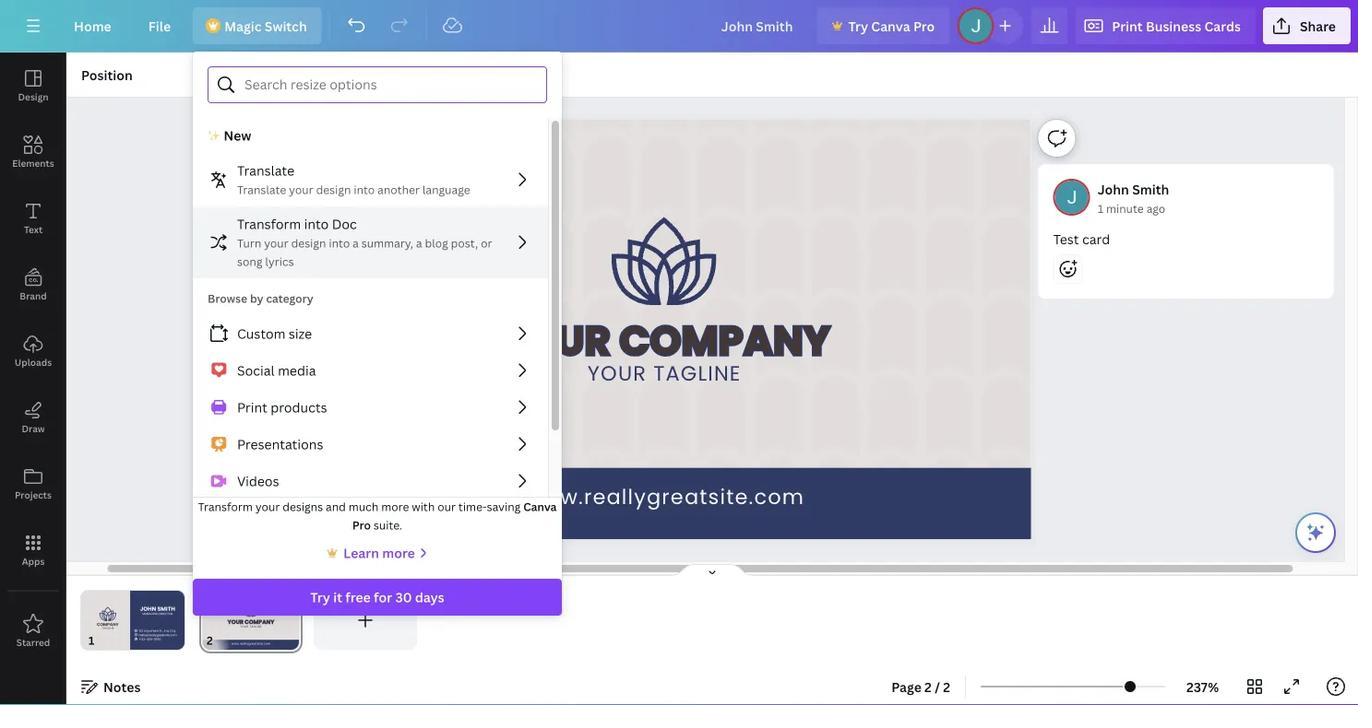 Task type: vqa. For each thing, say whether or not it's contained in the screenshot.
the bottom Create folder
no



Task type: describe. For each thing, give the bounding box(es) containing it.
designs
[[283, 500, 323, 515]]

switch
[[265, 17, 307, 35]]

by
[[250, 291, 263, 306]]

list containing john smith
[[1039, 164, 1341, 358]]

2 2 from the left
[[943, 679, 951, 696]]

print products
[[237, 399, 327, 417]]

or
[[481, 236, 492, 251]]

print business cards button
[[1075, 7, 1256, 44]]

text
[[24, 223, 43, 236]]

presentations
[[237, 436, 323, 454]]

it
[[333, 589, 342, 607]]

print products button
[[193, 389, 548, 426]]

2 vertical spatial your
[[255, 500, 280, 515]]

elements
[[12, 157, 54, 169]]

try for try it free for 30 days
[[310, 589, 330, 607]]

try it free for 30 days button
[[193, 580, 562, 616]]

try canva pro
[[848, 17, 935, 35]]

brand
[[20, 290, 47, 302]]

/
[[935, 679, 940, 696]]

business
[[1146, 17, 1202, 35]]

minute
[[1106, 201, 1144, 216]]

transform for your
[[198, 500, 253, 515]]

browse
[[208, 291, 247, 306]]

days
[[415, 589, 444, 607]]

design
[[18, 90, 48, 103]]

apps
[[22, 556, 45, 568]]

products
[[271, 399, 327, 417]]

1 2 from the left
[[925, 679, 932, 696]]

print for print products
[[237, 399, 267, 417]]

smith
[[1132, 180, 1170, 198]]

lyrics
[[265, 254, 294, 269]]

browse by category
[[208, 291, 313, 306]]

free
[[345, 589, 371, 607]]

videos
[[237, 473, 279, 490]]

pro inside canva pro
[[352, 518, 371, 533]]

learn
[[343, 545, 379, 562]]

design inside 'translate translate your design into another language'
[[316, 182, 351, 197]]

starred button
[[0, 599, 66, 665]]

try it free for 30 days
[[310, 589, 444, 607]]

saving
[[487, 500, 521, 515]]

page 2 / 2 button
[[884, 673, 958, 702]]

john smith 1 minute ago
[[1098, 180, 1170, 216]]

for
[[374, 589, 392, 607]]

uploads button
[[0, 318, 66, 385]]

tagline
[[653, 360, 741, 388]]

try for try canva pro
[[848, 17, 868, 35]]

try canva pro button
[[817, 7, 950, 44]]

media
[[278, 362, 316, 380]]

custom
[[237, 325, 286, 343]]

2 vertical spatial into
[[329, 236, 350, 251]]

our
[[438, 500, 456, 515]]

magic switch
[[224, 17, 307, 35]]

position
[[81, 66, 133, 84]]

time-
[[459, 500, 487, 515]]

another
[[378, 182, 420, 197]]

1
[[1098, 201, 1104, 216]]

main menu bar
[[0, 0, 1358, 53]]

song
[[237, 254, 262, 269]]

and
[[326, 500, 346, 515]]

Page title text field
[[221, 632, 228, 651]]

suite.
[[371, 518, 402, 533]]

0 vertical spatial more
[[381, 500, 409, 515]]

side panel tab list
[[0, 53, 66, 665]]

draw
[[22, 423, 45, 435]]

post,
[[451, 236, 478, 251]]

learn more
[[343, 545, 415, 562]]

✨
[[208, 127, 221, 144]]

file button
[[134, 7, 186, 44]]

share
[[1300, 17, 1336, 35]]

notes
[[103, 679, 141, 696]]

size
[[289, 325, 312, 343]]

1 translate from the top
[[237, 162, 294, 179]]

test
[[1053, 230, 1079, 248]]

apps button
[[0, 518, 66, 584]]



Task type: locate. For each thing, give the bounding box(es) containing it.
position button
[[74, 60, 140, 90]]

transform up turn
[[237, 215, 301, 233]]

design inside transform into doc turn your design into a summary, a blog post, or song lyrics
[[291, 236, 326, 251]]

into inside 'translate translate your design into another language'
[[354, 182, 375, 197]]

1 vertical spatial your
[[264, 236, 289, 251]]

new
[[224, 127, 251, 144]]

1 vertical spatial transform
[[198, 500, 253, 515]]

canva assistant image
[[1305, 522, 1327, 544]]

canva
[[871, 17, 910, 35], [523, 500, 557, 515]]

learn more button
[[323, 543, 432, 565]]

2 left /
[[925, 679, 932, 696]]

share button
[[1263, 7, 1351, 44]]

1 vertical spatial into
[[304, 215, 329, 233]]

1 horizontal spatial canva
[[871, 17, 910, 35]]

magic switch button
[[193, 7, 322, 44]]

print business cards
[[1112, 17, 1241, 35]]

summary,
[[362, 236, 413, 251]]

draw button
[[0, 385, 66, 451]]

0 horizontal spatial try
[[310, 589, 330, 607]]

Design title text field
[[707, 7, 810, 44]]

canva inside button
[[871, 17, 910, 35]]

more up suite.
[[381, 500, 409, 515]]

1 horizontal spatial try
[[848, 17, 868, 35]]

transform inside transform into doc turn your design into a summary, a blog post, or song lyrics
[[237, 215, 301, 233]]

transform for into
[[237, 215, 301, 233]]

into left another
[[354, 182, 375, 197]]

page 2 image
[[199, 592, 303, 651]]

1 vertical spatial more
[[382, 545, 415, 562]]

more
[[381, 500, 409, 515], [382, 545, 415, 562]]

notes button
[[74, 673, 148, 702]]

list
[[1039, 164, 1341, 358]]

menu containing custom size
[[193, 316, 548, 574]]

transform into doc turn your design into a summary, a blog post, or song lyrics
[[237, 215, 492, 269]]

blog
[[425, 236, 448, 251]]

language
[[423, 182, 470, 197]]

john
[[1098, 180, 1129, 198]]

1 vertical spatial canva
[[523, 500, 557, 515]]

home
[[74, 17, 111, 35]]

0 horizontal spatial pro
[[352, 518, 371, 533]]

card
[[1082, 230, 1110, 248]]

0 vertical spatial transform
[[237, 215, 301, 233]]

2 a from the left
[[416, 236, 422, 251]]

1 horizontal spatial print
[[1112, 17, 1143, 35]]

page
[[892, 679, 922, 696]]

your inside transform into doc turn your design into a summary, a blog post, or song lyrics
[[264, 236, 289, 251]]

0 vertical spatial pro
[[914, 17, 935, 35]]

brand button
[[0, 252, 66, 318]]

0 vertical spatial design
[[316, 182, 351, 197]]

magic
[[224, 17, 262, 35]]

into down doc
[[329, 236, 350, 251]]

1 vertical spatial print
[[237, 399, 267, 417]]

transform your designs and much more with our time-saving
[[198, 500, 523, 515]]

www.reallygreatsite.com
[[524, 483, 805, 512]]

0 horizontal spatial 2
[[925, 679, 932, 696]]

✨ new
[[208, 127, 251, 144]]

a down doc
[[353, 236, 359, 251]]

your
[[289, 182, 313, 197], [264, 236, 289, 251], [255, 500, 280, 515]]

print for print business cards
[[1112, 17, 1143, 35]]

1 vertical spatial design
[[291, 236, 326, 251]]

translate
[[237, 162, 294, 179], [237, 182, 286, 197]]

30
[[395, 589, 412, 607]]

translate down new
[[237, 162, 294, 179]]

design up lyrics
[[291, 236, 326, 251]]

0 vertical spatial into
[[354, 182, 375, 197]]

1 vertical spatial translate
[[237, 182, 286, 197]]

text button
[[0, 185, 66, 252]]

0 vertical spatial try
[[848, 17, 868, 35]]

1 horizontal spatial a
[[416, 236, 422, 251]]

2 right /
[[943, 679, 951, 696]]

more inside button
[[382, 545, 415, 562]]

much
[[349, 500, 379, 515]]

with
[[412, 500, 435, 515]]

design up doc
[[316, 182, 351, 197]]

cards
[[1205, 17, 1241, 35]]

more down suite.
[[382, 545, 415, 562]]

social media
[[237, 362, 316, 380]]

social
[[237, 362, 275, 380]]

0 vertical spatial print
[[1112, 17, 1143, 35]]

canva pro
[[352, 500, 557, 533]]

translate up turn
[[237, 182, 286, 197]]

0 horizontal spatial print
[[237, 399, 267, 417]]

pro inside button
[[914, 17, 935, 35]]

print left business
[[1112, 17, 1143, 35]]

print inside dropdown button
[[1112, 17, 1143, 35]]

presentations button
[[193, 426, 548, 463]]

0 vertical spatial your
[[289, 182, 313, 197]]

canva inside canva pro
[[523, 500, 557, 515]]

1 horizontal spatial 2
[[943, 679, 951, 696]]

translate translate your design into another language
[[237, 162, 470, 197]]

your inside 'translate translate your design into another language'
[[289, 182, 313, 197]]

into
[[354, 182, 375, 197], [304, 215, 329, 233], [329, 236, 350, 251]]

2 translate from the top
[[237, 182, 286, 197]]

social media button
[[193, 353, 548, 389]]

custom size button
[[193, 316, 548, 353]]

design button
[[0, 53, 66, 119]]

starred
[[16, 637, 50, 649]]

0 horizontal spatial canva
[[523, 500, 557, 515]]

try
[[848, 17, 868, 35], [310, 589, 330, 607]]

elements button
[[0, 119, 66, 185]]

projects
[[15, 489, 52, 502]]

hide pages image
[[668, 564, 757, 579]]

0 vertical spatial canva
[[871, 17, 910, 35]]

try inside main menu bar
[[848, 17, 868, 35]]

into left doc
[[304, 215, 329, 233]]

a left 'blog'
[[416, 236, 422, 251]]

237% button
[[1173, 673, 1233, 702]]

1 horizontal spatial pro
[[914, 17, 935, 35]]

print
[[1112, 17, 1143, 35], [237, 399, 267, 417]]

print inside button
[[237, 399, 267, 417]]

uploads
[[15, 356, 52, 369]]

your
[[498, 313, 611, 369], [498, 313, 611, 369], [588, 360, 647, 388]]

1 a from the left
[[353, 236, 359, 251]]

category
[[266, 291, 313, 306]]

Search resize options search field
[[245, 67, 535, 102]]

turn
[[237, 236, 261, 251]]

a
[[353, 236, 359, 251], [416, 236, 422, 251]]

0 vertical spatial translate
[[237, 162, 294, 179]]

projects button
[[0, 451, 66, 518]]

ago
[[1147, 201, 1166, 216]]

print down "social"
[[237, 399, 267, 417]]

237%
[[1187, 679, 1219, 696]]

doc
[[332, 215, 357, 233]]

menu
[[193, 316, 548, 574]]

custom size
[[237, 325, 312, 343]]

your tagline
[[588, 360, 741, 388]]

videos button
[[193, 463, 548, 500]]

1 vertical spatial try
[[310, 589, 330, 607]]

0 horizontal spatial a
[[353, 236, 359, 251]]

design
[[316, 182, 351, 197], [291, 236, 326, 251]]

transform down videos
[[198, 500, 253, 515]]

test card
[[1053, 230, 1110, 248]]

1 vertical spatial pro
[[352, 518, 371, 533]]



